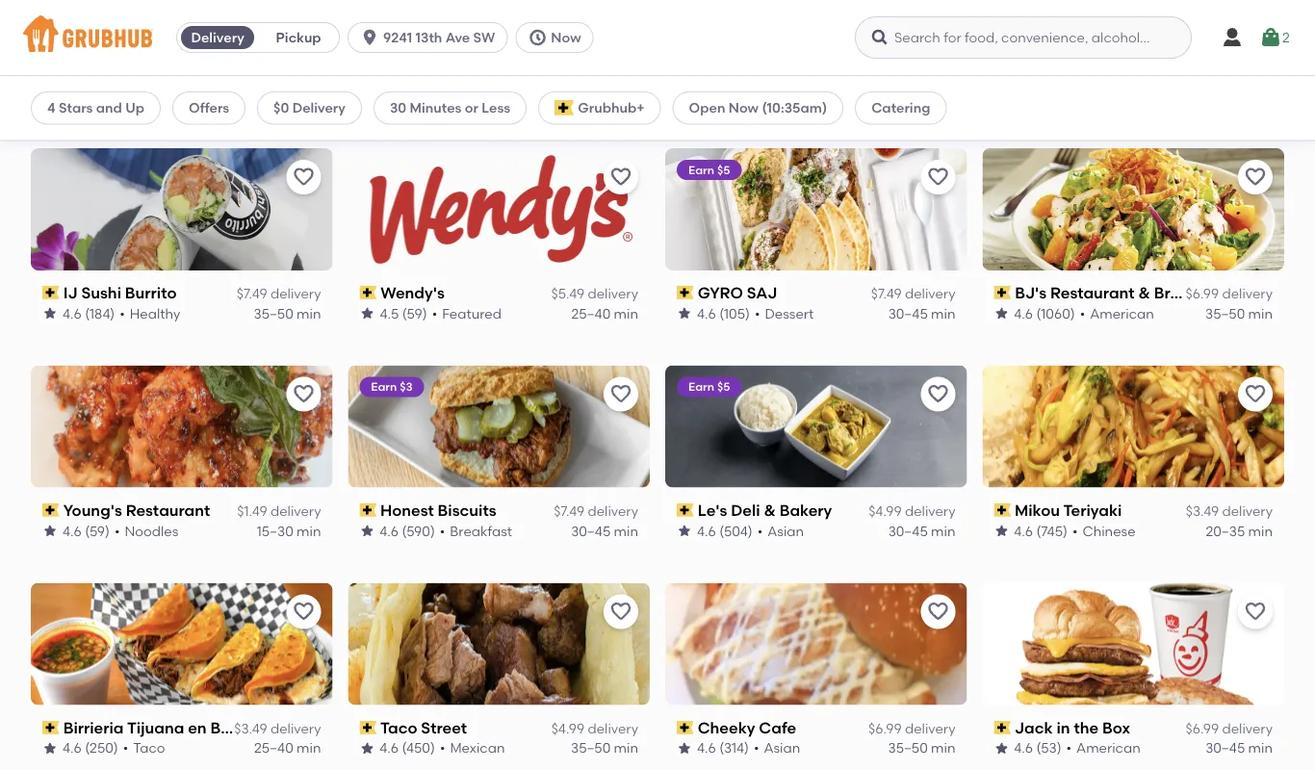 Task type: locate. For each thing, give the bounding box(es) containing it.
subscription pass image down the search for food, convenience, alcohol... search box
[[994, 69, 1011, 82]]

min
[[297, 88, 321, 104], [614, 88, 639, 104], [931, 88, 956, 104], [297, 305, 321, 322], [614, 305, 639, 322], [931, 305, 956, 322], [1249, 305, 1273, 322], [297, 523, 321, 539], [614, 523, 639, 539], [931, 523, 956, 539], [1249, 523, 1273, 539], [297, 740, 321, 757], [614, 740, 639, 757], [931, 740, 956, 757], [1249, 740, 1273, 757]]

4.6 down the ij in the top left of the page
[[63, 305, 82, 322]]

burien up • vietnamese
[[769, 66, 818, 85]]

35–50 min
[[254, 88, 321, 104], [571, 88, 639, 104], [254, 305, 321, 322], [1206, 305, 1273, 322], [571, 740, 639, 757], [888, 740, 956, 757]]

$7.49 for gyro saj
[[871, 286, 902, 302]]

subscription pass image left pho
[[677, 69, 694, 82]]

1 vertical spatial • breakfast
[[440, 523, 513, 539]]

star icon image for subway®
[[42, 88, 58, 104]]

4.6 for jack in the box
[[1015, 740, 1034, 757]]

subscription pass image left bj's
[[994, 286, 1011, 300]]

0 horizontal spatial $5.49 delivery
[[234, 68, 321, 84]]

0 vertical spatial american
[[1091, 305, 1155, 322]]

earn $5 down "4.6 (105)"
[[689, 380, 730, 394]]

(59)
[[402, 305, 427, 322], [85, 523, 110, 539]]

• american down bj's restaurant & brewhouse at the right top
[[1080, 305, 1155, 322]]

1 horizontal spatial $4.99
[[869, 503, 902, 520]]

0 vertical spatial asian
[[768, 523, 804, 539]]

0 vertical spatial restaurant
[[1051, 283, 1135, 302]]

• for wendy's
[[432, 305, 437, 322]]

$5.49 delivery for subway®
[[234, 68, 321, 84]]

deli
[[731, 501, 760, 520]]

0 horizontal spatial svg image
[[871, 28, 890, 47]]

0 vertical spatial breakfast
[[439, 88, 502, 104]]

$3.49 delivery up 20–35
[[1186, 503, 1273, 520]]

teriyaki
[[1064, 501, 1123, 520]]

• asian for cafe
[[754, 740, 801, 757]]

35–50 min for cheeky cafe
[[888, 740, 956, 757]]

1 vertical spatial • asian
[[754, 740, 801, 757]]

0 vertical spatial $3.49
[[1186, 503, 1219, 520]]

30
[[390, 100, 407, 116]]

1 vertical spatial $5
[[717, 380, 730, 394]]

subscription pass image for wendy's
[[360, 286, 377, 300]]

stars
[[59, 100, 93, 116]]

0 vertical spatial • asian
[[758, 523, 804, 539]]

• down pho vina burien
[[757, 88, 762, 104]]

now
[[551, 29, 581, 46], [729, 100, 759, 116]]

0 horizontal spatial $7.49
[[237, 286, 267, 302]]

4.6 down gyro
[[697, 305, 716, 322]]

1 vertical spatial &
[[764, 501, 776, 520]]

bj's restaurant & brewhouse
[[1015, 283, 1238, 302]]

honest biscuits logo image
[[348, 366, 650, 488]]

4.6 down the honest
[[380, 523, 399, 539]]

delivery
[[271, 68, 321, 84], [588, 68, 639, 84], [905, 68, 956, 84], [1223, 68, 1273, 84], [271, 286, 321, 302], [588, 286, 639, 302], [905, 286, 956, 302], [1223, 286, 1273, 302], [271, 503, 321, 520], [588, 503, 639, 520], [905, 503, 956, 520], [1223, 503, 1273, 520], [271, 721, 321, 737], [588, 721, 639, 737], [905, 721, 956, 737], [1223, 721, 1273, 737]]

0 vertical spatial earn $5
[[689, 163, 730, 177]]

asian for deli
[[768, 523, 804, 539]]

4.6 down mikou
[[1015, 523, 1034, 539]]

asian down bakery
[[768, 523, 804, 539]]

star icon image
[[42, 88, 58, 104], [360, 88, 375, 104], [677, 88, 692, 104], [42, 306, 58, 321], [360, 306, 375, 321], [677, 306, 692, 321], [994, 306, 1010, 321], [42, 523, 58, 539], [360, 523, 375, 539], [677, 523, 692, 539], [994, 523, 1010, 539], [42, 741, 58, 756], [360, 741, 375, 756], [677, 741, 692, 756], [994, 741, 1010, 756]]

$5 down "4.6 (105)"
[[717, 380, 730, 394]]

1 horizontal spatial $3.49
[[1186, 503, 1219, 520]]

• breakfast down retail
[[429, 88, 502, 104]]

young's restaurant logo image
[[31, 366, 333, 488]]

$1.49
[[237, 503, 267, 520]]

star icon image for le's deli & bakery
[[677, 523, 692, 539]]

• down the le's deli & bakery
[[758, 523, 763, 539]]

2 $5 from the top
[[717, 380, 730, 394]]

mikou teriyaki
[[1015, 501, 1123, 520]]

earn for gyro saj
[[689, 163, 715, 177]]

min for birrieria tijuana en burien
[[297, 740, 321, 757]]

1 vertical spatial $4.99
[[551, 721, 585, 737]]

4.6 down bj's
[[1015, 305, 1034, 322]]

jack in the box logo image
[[983, 583, 1285, 706]]

$5 down open
[[717, 163, 730, 177]]

0 vertical spatial now
[[551, 29, 581, 46]]

breakfast down retail
[[439, 88, 502, 104]]

svg image
[[1221, 26, 1244, 49], [871, 28, 890, 47]]

star icon image left 4.6 (59)
[[42, 523, 58, 539]]

$7.49 delivery
[[237, 286, 321, 302], [871, 286, 956, 302], [554, 503, 639, 520]]

wendy's
[[381, 283, 445, 302]]

• right (314)
[[754, 740, 759, 757]]

• right (81)
[[429, 88, 434, 104]]

delivery up offers
[[191, 29, 244, 46]]

0 vertical spatial &
[[1139, 283, 1151, 302]]

breakfast down biscuits
[[450, 523, 513, 539]]

star icon image left "4.6 (105)"
[[677, 306, 692, 321]]

star icon image left 4.6 (250)
[[42, 741, 58, 756]]

star icon image left 4.6 (1060)
[[994, 306, 1010, 321]]

subscription pass image left the honest
[[360, 504, 377, 517]]

svg image
[[1260, 26, 1283, 49], [360, 28, 380, 47], [528, 28, 547, 47]]

(504)
[[720, 523, 753, 539]]

0 horizontal spatial $4.99
[[551, 721, 585, 737]]

1 horizontal spatial 25–40 min
[[572, 305, 639, 322]]

0 vertical spatial 25–40
[[572, 305, 611, 322]]

4.6 down jack
[[1015, 740, 1034, 757]]

minutes
[[410, 100, 462, 116]]

& for bakery
[[764, 501, 776, 520]]

• down young's restaurant
[[115, 523, 120, 539]]

• down mikou teriyaki
[[1073, 523, 1078, 539]]

15–30
[[257, 523, 293, 539]]

or
[[465, 100, 479, 116]]

svg image inside "9241 13th ave sw" 'button'
[[360, 28, 380, 47]]

0 horizontal spatial &
[[764, 501, 776, 520]]

4.6 right "4"
[[63, 88, 82, 104]]

4.6 down le's
[[697, 523, 716, 539]]

• dessert
[[755, 305, 814, 322]]

& for brewhouse
[[1139, 283, 1151, 302]]

taco
[[381, 719, 418, 737], [133, 740, 165, 757]]

now down vina
[[729, 100, 759, 116]]

35–50 min for bj's restaurant & brewhouse
[[1206, 305, 1273, 322]]

svg image up catering
[[871, 28, 890, 47]]

restaurant up noodles
[[126, 501, 210, 520]]

1 vertical spatial asian
[[764, 740, 801, 757]]

star icon image left 4.6 (314)
[[677, 741, 692, 756]]

(450)
[[402, 740, 435, 757]]

retail
[[444, 66, 489, 85]]

1 vertical spatial delivery
[[292, 100, 346, 116]]

30–45 min for honest biscuits
[[571, 523, 639, 539]]

1 horizontal spatial $4.99 delivery
[[869, 503, 956, 520]]

1 vertical spatial taco
[[133, 740, 165, 757]]

subscription pass image
[[42, 69, 59, 82], [994, 69, 1011, 82], [677, 286, 694, 300], [360, 504, 377, 517], [677, 504, 694, 517], [994, 504, 1011, 517], [42, 721, 59, 735], [360, 721, 377, 735], [677, 721, 694, 735], [994, 721, 1011, 735]]

0 horizontal spatial burien
[[210, 719, 259, 737]]

earn left $3
[[371, 380, 397, 394]]

0 vertical spatial (59)
[[402, 305, 427, 322]]

2
[[1283, 29, 1290, 46]]

4.6 for cheeky cafe
[[697, 740, 716, 757]]

featured
[[442, 305, 502, 322]]

birrieria tijuana en burien logo image
[[31, 583, 333, 706]]

• down ij sushi burrito
[[120, 305, 125, 322]]

4.6 for pressed retail
[[380, 88, 399, 104]]

star icon image left 4.6 (590)
[[360, 523, 375, 539]]

1 vertical spatial earn $5
[[689, 380, 730, 394]]

4.6 for birrieria tijuana en burien
[[63, 740, 82, 757]]

1 vertical spatial $4.99 delivery
[[551, 721, 639, 737]]

4.6 (105)
[[697, 305, 750, 322]]

subscription pass image left taco street
[[360, 721, 377, 735]]

4.6 left (314)
[[697, 740, 716, 757]]

min for mikou teriyaki
[[1249, 523, 1273, 539]]

bakery
[[780, 501, 832, 520]]

• for pressed retail
[[429, 88, 434, 104]]

american for &
[[1091, 305, 1155, 322]]

save this restaurant image
[[610, 165, 633, 189], [292, 383, 315, 406], [610, 383, 633, 406], [927, 383, 950, 406], [1244, 383, 1267, 406], [292, 601, 315, 624], [927, 601, 950, 624]]

0 vertical spatial • breakfast
[[429, 88, 502, 104]]

0 horizontal spatial restaurant
[[126, 501, 210, 520]]

delivery for subway®
[[271, 68, 321, 84]]

mikou teriyaki logo image
[[983, 366, 1285, 488]]

earn $5 for le's
[[689, 380, 730, 394]]

0 horizontal spatial $5.49
[[234, 68, 267, 84]]

subscription pass image left birrieria
[[42, 721, 59, 735]]

american down box
[[1077, 740, 1141, 757]]

• right (1060)
[[1080, 305, 1086, 322]]

• down the honest biscuits
[[440, 523, 446, 539]]

0 horizontal spatial $4.99 delivery
[[551, 721, 639, 737]]

0 horizontal spatial $3.49
[[234, 721, 267, 737]]

30–45 for jack in the box
[[1206, 740, 1245, 757]]

2 horizontal spatial $5.49 delivery
[[869, 68, 956, 84]]

15–30 min
[[257, 523, 321, 539]]

star icon image left '4.6 (450)'
[[360, 741, 375, 756]]

0 horizontal spatial svg image
[[360, 28, 380, 47]]

pressed retail
[[381, 66, 489, 85]]

delivery for young's restaurant
[[271, 503, 321, 520]]

2 horizontal spatial $5.49
[[869, 68, 902, 84]]

1 vertical spatial $3.49
[[234, 721, 267, 737]]

(81)
[[402, 88, 424, 104]]

(745)
[[1037, 523, 1068, 539]]

1 horizontal spatial 25–40
[[572, 305, 611, 322]]

delivery for wendy's
[[588, 286, 639, 302]]

american
[[1091, 305, 1155, 322], [1077, 740, 1141, 757]]

star icon image left 4.6 (745)
[[994, 523, 1010, 539]]

9241
[[383, 29, 412, 46]]

• asian
[[758, 523, 804, 539], [754, 740, 801, 757]]

and
[[96, 100, 122, 116]]

svg image for 9241 13th ave sw
[[360, 28, 380, 47]]

taco down tijuana
[[133, 740, 165, 757]]

(59) for wendy's
[[402, 305, 427, 322]]

$7.49 delivery for honest biscuits
[[554, 503, 639, 520]]

20–35 min
[[1206, 523, 1273, 539]]

1 horizontal spatial svg image
[[528, 28, 547, 47]]

star icon image left stars
[[42, 88, 58, 104]]

• noodles
[[115, 523, 178, 539]]

25–40 min
[[572, 305, 639, 322], [254, 740, 321, 757]]

0 horizontal spatial 25–40
[[254, 740, 293, 757]]

$3.49 for mikou teriyaki
[[1186, 503, 1219, 520]]

(59) down young's
[[85, 523, 110, 539]]

0 vertical spatial $4.99 delivery
[[869, 503, 956, 520]]

4.6 left (81)
[[380, 88, 399, 104]]

• asian down cafe on the right of the page
[[754, 740, 801, 757]]

subscription pass image left le's
[[677, 504, 694, 517]]

0 horizontal spatial 25–40 min
[[254, 740, 321, 757]]

1 horizontal spatial $5.49 delivery
[[551, 286, 639, 302]]

$7.49
[[237, 286, 267, 302], [871, 286, 902, 302], [554, 503, 585, 520]]

30–45 for gyro saj
[[889, 305, 928, 322]]

9241 13th ave sw button
[[348, 22, 515, 53]]

subscription pass image for le's deli & bakery
[[677, 504, 694, 517]]

le's
[[698, 501, 727, 520]]

ij sushi burrito
[[63, 283, 177, 302]]

1 vertical spatial $3.49 delivery
[[234, 721, 321, 737]]

save this restaurant image
[[292, 165, 315, 189], [927, 165, 950, 189], [1244, 165, 1267, 189], [610, 601, 633, 624], [1244, 601, 1267, 624]]

restaurant for young's
[[126, 501, 210, 520]]

0 horizontal spatial delivery
[[191, 29, 244, 46]]

restaurant up (1060)
[[1051, 283, 1135, 302]]

0 vertical spatial $4.99
[[869, 503, 902, 520]]

4.6 left (250) in the left bottom of the page
[[63, 740, 82, 757]]

4.6 (250)
[[63, 740, 118, 757]]

1 horizontal spatial now
[[729, 100, 759, 116]]

mikou
[[1015, 501, 1060, 520]]

wendy's logo image
[[348, 148, 650, 270]]

0 horizontal spatial now
[[551, 29, 581, 46]]

star icon image for gyro saj
[[677, 306, 692, 321]]

star icon image for birrieria tijuana en burien
[[42, 741, 58, 756]]

subscription pass image for honest biscuits
[[360, 504, 377, 517]]

subscription pass image left "wendy's"
[[360, 286, 377, 300]]

4.6 for taco street
[[380, 740, 399, 757]]

jucivana
[[1015, 66, 1086, 85]]

$6.99 for pressed retail
[[551, 68, 585, 84]]

1 earn $5 from the top
[[689, 163, 730, 177]]

2 horizontal spatial $7.49 delivery
[[871, 286, 956, 302]]

0 vertical spatial • american
[[1080, 305, 1155, 322]]

• vietnamese
[[757, 88, 845, 104]]

4.6 for honest biscuits
[[380, 523, 399, 539]]

breakfast for biscuits
[[450, 523, 513, 539]]

1 horizontal spatial $3.49 delivery
[[1186, 503, 1273, 520]]

star icon image for pho vina burien
[[677, 88, 692, 104]]

1 horizontal spatial $7.49
[[554, 503, 585, 520]]

(59) down "wendy's"
[[402, 305, 427, 322]]

• breakfast for retail
[[429, 88, 502, 104]]

$3.49 right en
[[234, 721, 267, 737]]

• breakfast down biscuits
[[440, 523, 513, 539]]

0 horizontal spatial $7.49 delivery
[[237, 286, 321, 302]]

• right and
[[123, 88, 128, 104]]

1 vertical spatial 25–40
[[254, 740, 293, 757]]

young's restaurant
[[63, 501, 210, 520]]

subscription pass image left the ij in the top left of the page
[[42, 286, 59, 300]]

1 vertical spatial restaurant
[[126, 501, 210, 520]]

$5.49
[[234, 68, 267, 84], [869, 68, 902, 84], [551, 286, 585, 302]]

1 $5 from the top
[[717, 163, 730, 177]]

star icon image for young's restaurant
[[42, 523, 58, 539]]

subscription pass image left jack
[[994, 721, 1011, 735]]

0 horizontal spatial $3.49 delivery
[[234, 721, 321, 737]]

• right (250) in the left bottom of the page
[[123, 740, 128, 757]]

1 vertical spatial 25–40 min
[[254, 740, 321, 757]]

now up grubhub plus flag logo
[[551, 29, 581, 46]]

35–50 for subway®
[[254, 88, 293, 104]]

$4.99 delivery
[[869, 503, 956, 520], [551, 721, 639, 737]]

0 vertical spatial $3.49 delivery
[[1186, 503, 1273, 520]]

• down "wendy's"
[[432, 305, 437, 322]]

subscription pass image left gyro
[[677, 286, 694, 300]]

1 vertical spatial (59)
[[85, 523, 110, 539]]

ij sushi burrito logo image
[[31, 148, 333, 270]]

0 vertical spatial delivery
[[191, 29, 244, 46]]

• american down box
[[1067, 740, 1141, 757]]

1 vertical spatial breakfast
[[450, 523, 513, 539]]

save this restaurant button for wendy's
[[604, 160, 639, 194]]

star icon image left 30
[[360, 88, 375, 104]]

subscription pass image
[[360, 69, 377, 82], [677, 69, 694, 82], [42, 286, 59, 300], [360, 286, 377, 300], [994, 286, 1011, 300], [42, 504, 59, 517]]

1 horizontal spatial taco
[[381, 719, 418, 737]]

earn
[[689, 163, 715, 177], [371, 380, 397, 394], [689, 380, 715, 394]]

less
[[482, 100, 511, 116]]

35–50 min for subway®
[[254, 88, 321, 104]]

• asian down the le's deli & bakery
[[758, 523, 804, 539]]

1 vertical spatial • american
[[1067, 740, 1141, 757]]

2 horizontal spatial $7.49
[[871, 286, 902, 302]]

brewhouse
[[1154, 283, 1238, 302]]

star icon image left 4.5
[[360, 306, 375, 321]]

burien right en
[[210, 719, 259, 737]]

$5
[[717, 163, 730, 177], [717, 380, 730, 394]]

$3.49 up 20–35
[[1186, 503, 1219, 520]]

le's deli & bakery logo image
[[665, 366, 967, 488]]

30–45 min for le's deli & bakery
[[889, 523, 956, 539]]

4.6 (53)
[[1015, 740, 1062, 757]]

min for le's deli & bakery
[[931, 523, 956, 539]]

0 horizontal spatial (59)
[[85, 523, 110, 539]]

2 button
[[1260, 20, 1290, 55]]

gyro saj logo image
[[665, 148, 967, 270]]

35–50 min for ij sushi burrito
[[254, 305, 321, 322]]

min for taco street
[[614, 740, 639, 757]]

earn down "4.6 (105)"
[[689, 380, 715, 394]]

& right deli
[[764, 501, 776, 520]]

1 horizontal spatial (59)
[[402, 305, 427, 322]]

american down bj's restaurant & brewhouse at the right top
[[1091, 305, 1155, 322]]

svg image left '2' 'button'
[[1221, 26, 1244, 49]]

vina
[[731, 66, 765, 85]]

honest
[[381, 501, 434, 520]]

breakfast
[[439, 88, 502, 104], [450, 523, 513, 539]]

2 horizontal spatial svg image
[[1260, 26, 1283, 49]]

open
[[689, 100, 726, 116]]

0 vertical spatial 25–40 min
[[572, 305, 639, 322]]

taco street logo image
[[348, 583, 650, 706]]

$4.99 delivery for le's deli & bakery
[[869, 503, 956, 520]]

4.6 (745)
[[1015, 523, 1068, 539]]

1 vertical spatial burien
[[210, 719, 259, 737]]

subscription pass image left mikou
[[994, 504, 1011, 517]]

star icon image left the 4.6 (184)
[[42, 306, 58, 321]]

subscription pass image left cheeky
[[677, 721, 694, 735]]

delivery for gyro saj
[[905, 286, 956, 302]]

svg image inside '2' 'button'
[[1260, 26, 1283, 49]]

1 vertical spatial american
[[1077, 740, 1141, 757]]

• for pho vina burien
[[757, 88, 762, 104]]

subscription pass image for ij sushi burrito
[[42, 286, 59, 300]]

4.6 down young's
[[63, 523, 82, 539]]

subscription pass image left pressed on the top
[[360, 69, 377, 82]]

• mexican
[[440, 740, 505, 757]]

(105)
[[720, 305, 750, 322]]

subscription pass image left young's
[[42, 504, 59, 517]]

• right the '(53)'
[[1067, 740, 1072, 757]]

& left brewhouse
[[1139, 283, 1151, 302]]

1 horizontal spatial $5.49
[[551, 286, 585, 302]]

&
[[1139, 283, 1151, 302], [764, 501, 776, 520]]

2 earn $5 from the top
[[689, 380, 730, 394]]

delivery for le's deli & bakery
[[905, 503, 956, 520]]

earn $5 down open
[[689, 163, 730, 177]]

• down street
[[440, 740, 446, 757]]

restaurant for bj's
[[1051, 283, 1135, 302]]

star icon image left 4.6 (53) in the bottom right of the page
[[994, 741, 1010, 756]]

$7.49 for honest biscuits
[[554, 503, 585, 520]]

earn down open
[[689, 163, 715, 177]]

$1.49 delivery
[[237, 503, 321, 520]]

star icon image for taco street
[[360, 741, 375, 756]]

1 horizontal spatial $7.49 delivery
[[554, 503, 639, 520]]

earn $5
[[689, 163, 730, 177], [689, 380, 730, 394]]

0 vertical spatial $5
[[717, 163, 730, 177]]

svg image inside now button
[[528, 28, 547, 47]]

taco up '4.6 (450)'
[[381, 719, 418, 737]]

$4.99
[[869, 503, 902, 520], [551, 721, 585, 737]]

proceed button
[[1209, 564, 1316, 598]]

star icon image left 4.6 (504)
[[677, 523, 692, 539]]

asian down cafe on the right of the page
[[764, 740, 801, 757]]

0 vertical spatial burien
[[769, 66, 818, 85]]

delivery right '$0'
[[292, 100, 346, 116]]

1 horizontal spatial &
[[1139, 283, 1151, 302]]

4.6 left (450)
[[380, 740, 399, 757]]

• american
[[1080, 305, 1155, 322], [1067, 740, 1141, 757]]

• down saj
[[755, 305, 760, 322]]

4.6 (226)
[[697, 88, 752, 104]]

• american for &
[[1080, 305, 1155, 322]]

9241 13th ave sw
[[383, 29, 495, 46]]

star icon image for ij sushi burrito
[[42, 306, 58, 321]]

save this restaurant image for birrieria tijuana en burien
[[292, 601, 315, 624]]

subscription pass image up "4"
[[42, 69, 59, 82]]

• for young's restaurant
[[115, 523, 120, 539]]

chinese
[[1083, 523, 1136, 539]]

4.6 down pho
[[697, 88, 716, 104]]

star icon image left 4.6 (226)
[[677, 88, 692, 104]]

$3.49 delivery right en
[[234, 721, 321, 737]]

sushi
[[81, 283, 121, 302]]

$6.99 delivery for pressed retail
[[551, 68, 639, 84]]

now inside now button
[[551, 29, 581, 46]]

0 horizontal spatial taco
[[133, 740, 165, 757]]

1 horizontal spatial restaurant
[[1051, 283, 1135, 302]]

4.6 for mikou teriyaki
[[1015, 523, 1034, 539]]

• for jack in the box
[[1067, 740, 1072, 757]]



Task type: describe. For each thing, give the bounding box(es) containing it.
• for gyro saj
[[755, 305, 760, 322]]

save this restaurant button for jack in the box
[[1238, 595, 1273, 629]]

• american for the
[[1067, 740, 1141, 757]]

earn for honest biscuits
[[371, 380, 397, 394]]

proceed
[[1268, 573, 1316, 589]]

le's deli & bakery
[[698, 501, 832, 520]]

$7.49 delivery for gyro saj
[[871, 286, 956, 302]]

cheeky cafe logo image
[[665, 583, 967, 706]]

25–40 for birrieria tijuana en burien
[[254, 740, 293, 757]]

$3
[[400, 380, 413, 394]]

Search for food, convenience, alcohol... search field
[[855, 16, 1192, 59]]

cheeky
[[698, 719, 756, 737]]

min for cheeky cafe
[[931, 740, 956, 757]]

4.5 (59)
[[380, 305, 427, 322]]

$6.99 for jucivana
[[1186, 68, 1219, 84]]

gyro
[[698, 283, 743, 302]]

1 horizontal spatial svg image
[[1221, 26, 1244, 49]]

4.5
[[380, 305, 399, 322]]

save this restaurant button for bj's restaurant & brewhouse
[[1238, 160, 1273, 194]]

offers
[[189, 100, 229, 116]]

delivery for ij sushi burrito
[[271, 286, 321, 302]]

subscription pass image for pho vina burien
[[677, 69, 694, 82]]

subscription pass image for mikou teriyaki
[[994, 504, 1011, 517]]

$3.49 delivery for mikou teriyaki
[[1186, 503, 1273, 520]]

4
[[47, 100, 56, 116]]

in
[[1057, 719, 1071, 737]]

4.6 (450)
[[380, 740, 435, 757]]

honest biscuits
[[381, 501, 497, 520]]

1 vertical spatial now
[[729, 100, 759, 116]]

gyro saj
[[698, 283, 778, 302]]

svg image for 2
[[1260, 26, 1283, 49]]

tijuana
[[127, 719, 184, 737]]

delivery inside button
[[191, 29, 244, 46]]

en
[[188, 719, 207, 737]]

min for honest biscuits
[[614, 523, 639, 539]]

grubhub+
[[578, 100, 645, 116]]

jack
[[1015, 719, 1053, 737]]

ij
[[63, 283, 78, 302]]

• for ij sushi burrito
[[120, 305, 125, 322]]

30–45 min for pho vina burien
[[889, 88, 956, 104]]

$6.99 delivery for bj's restaurant & brewhouse
[[1186, 286, 1273, 302]]

35–50 for cheeky cafe
[[888, 740, 928, 757]]

asian for cafe
[[764, 740, 801, 757]]

(590)
[[402, 523, 435, 539]]

$0
[[274, 100, 289, 116]]

35–50 min for taco street
[[571, 740, 639, 757]]

35–50 for pressed retail
[[571, 88, 611, 104]]

min for young's restaurant
[[297, 523, 321, 539]]

star icon image for mikou teriyaki
[[994, 523, 1010, 539]]

subscription pass image for young's restaurant
[[42, 504, 59, 517]]

star icon image for bj's restaurant & brewhouse
[[994, 306, 1010, 321]]

4 stars and up
[[47, 100, 145, 116]]

noodles
[[125, 523, 178, 539]]

ave
[[446, 29, 470, 46]]

4.6 for le's deli & bakery
[[697, 523, 716, 539]]

main navigation navigation
[[0, 0, 1316, 76]]

save this restaurant button for mikou teriyaki
[[1238, 377, 1273, 412]]

(1060)
[[1037, 305, 1076, 322]]

save this restaurant button for birrieria tijuana en burien
[[287, 595, 321, 629]]

subscription pass image for subway®
[[42, 69, 59, 82]]

box
[[1103, 719, 1131, 737]]

$5 for le's
[[717, 380, 730, 394]]

subscription pass image for pressed retail
[[360, 69, 377, 82]]

young's
[[63, 501, 122, 520]]

dessert
[[765, 305, 814, 322]]

pickup
[[276, 29, 321, 46]]

birrieria
[[63, 719, 124, 737]]

4.6 (59)
[[63, 523, 110, 539]]

taco street
[[381, 719, 467, 737]]

(314)
[[720, 740, 749, 757]]

$5.49 for wendy's
[[551, 286, 585, 302]]

(250)
[[85, 740, 118, 757]]

• featured
[[432, 305, 502, 322]]

street
[[421, 719, 467, 737]]

birrieria tijuana en burien
[[63, 719, 259, 737]]

30–45 min for jack in the box
[[1206, 740, 1273, 757]]

min for ij sushi burrito
[[297, 305, 321, 322]]

subscription pass image for taco street
[[360, 721, 377, 735]]

35–50 for taco street
[[571, 740, 611, 757]]

save this restaurant image for the
[[1244, 601, 1267, 624]]

subscription pass image for cheeky cafe
[[677, 721, 694, 735]]

4.6 for bj's restaurant & brewhouse
[[1015, 305, 1034, 322]]

up
[[125, 100, 145, 116]]

1 horizontal spatial delivery
[[292, 100, 346, 116]]

save this restaurant image for cheeky cafe
[[927, 601, 950, 624]]

• for honest biscuits
[[440, 523, 446, 539]]

min for pho vina burien
[[931, 88, 956, 104]]

delivery for jack in the box
[[1223, 721, 1273, 737]]

$0 delivery
[[274, 100, 346, 116]]

star icon image for honest biscuits
[[360, 523, 375, 539]]

(59) for young's restaurant
[[85, 523, 110, 539]]

cafe
[[759, 719, 797, 737]]

4.6 for ij sushi burrito
[[63, 305, 82, 322]]

pho vina burien
[[698, 66, 818, 85]]

4.6 for pho vina burien
[[697, 88, 716, 104]]

bj's
[[1015, 283, 1047, 302]]

pickup button
[[258, 22, 339, 53]]

burrito
[[125, 283, 177, 302]]

cheeky cafe
[[698, 719, 797, 737]]

4.6 (590)
[[380, 523, 435, 539]]

• taco
[[123, 740, 165, 757]]

grubhub plus flag logo image
[[555, 100, 574, 116]]

sw
[[473, 29, 495, 46]]

4.6 (1060)
[[1015, 305, 1076, 322]]

star icon image for pressed retail
[[360, 88, 375, 104]]

sandwich
[[133, 88, 197, 104]]

save this restaurant button for taco street
[[604, 595, 639, 629]]

save this restaurant image for burrito
[[292, 165, 315, 189]]

• chinese
[[1073, 523, 1136, 539]]

• healthy
[[120, 305, 180, 322]]

$3.49 for birrieria tijuana en burien
[[234, 721, 267, 737]]

• sandwich
[[123, 88, 197, 104]]

30 minutes or less
[[390, 100, 511, 116]]

saj
[[747, 283, 778, 302]]

$5.49 delivery for pho vina burien
[[869, 68, 956, 84]]

(220)
[[85, 88, 118, 104]]

pressed
[[381, 66, 441, 85]]

bj's restaurant & brewhouse logo image
[[983, 148, 1285, 270]]

• for cheeky cafe
[[754, 740, 759, 757]]

$5.49 delivery for wendy's
[[551, 286, 639, 302]]

4.6 (504)
[[697, 523, 753, 539]]

4.6 for young's restaurant
[[63, 523, 82, 539]]

20–35
[[1206, 523, 1245, 539]]

star icon image for cheeky cafe
[[677, 741, 692, 756]]

$4.99 for le's deli & bakery
[[869, 503, 902, 520]]

delivery for birrieria tijuana en burien
[[271, 721, 321, 737]]

$4.99 delivery for taco street
[[551, 721, 639, 737]]

(10:35am)
[[762, 100, 827, 116]]

$6.99 delivery for cheeky cafe
[[869, 721, 956, 737]]

0 vertical spatial taco
[[381, 719, 418, 737]]

35–50 for ij sushi burrito
[[254, 305, 293, 322]]

• breakfast for biscuits
[[440, 523, 513, 539]]

min for subway®
[[297, 88, 321, 104]]

$6.99 delivery for jucivana
[[1186, 68, 1273, 84]]

min for bj's restaurant & brewhouse
[[1249, 305, 1273, 322]]

save this restaurant button for ij sushi burrito
[[287, 160, 321, 194]]

earn $3
[[371, 380, 413, 394]]

delivery for bj's restaurant & brewhouse
[[1223, 286, 1273, 302]]

$5 for gyro
[[717, 163, 730, 177]]

delivery for cheeky cafe
[[905, 721, 956, 737]]

30–45 for honest biscuits
[[571, 523, 611, 539]]

save this restaurant button for cheeky cafe
[[921, 595, 956, 629]]

(53)
[[1037, 740, 1062, 757]]

mexican
[[450, 740, 505, 757]]

30–45 for le's deli & bakery
[[889, 523, 928, 539]]

(184)
[[85, 305, 115, 322]]

vietnamese
[[767, 88, 845, 104]]

subscription pass image for jucivana
[[994, 69, 1011, 82]]

4.6 (81)
[[380, 88, 424, 104]]

1 horizontal spatial burien
[[769, 66, 818, 85]]

pho
[[698, 66, 727, 85]]

min for wendy's
[[614, 305, 639, 322]]

now button
[[515, 22, 601, 53]]

star icon image for jack in the box
[[994, 741, 1010, 756]]

subscription pass image for gyro saj
[[677, 286, 694, 300]]

$7.49 for ij sushi burrito
[[237, 286, 267, 302]]

american for the
[[1077, 740, 1141, 757]]

jack in the box
[[1015, 719, 1131, 737]]



Task type: vqa. For each thing, say whether or not it's contained in the screenshot.
$13.50
no



